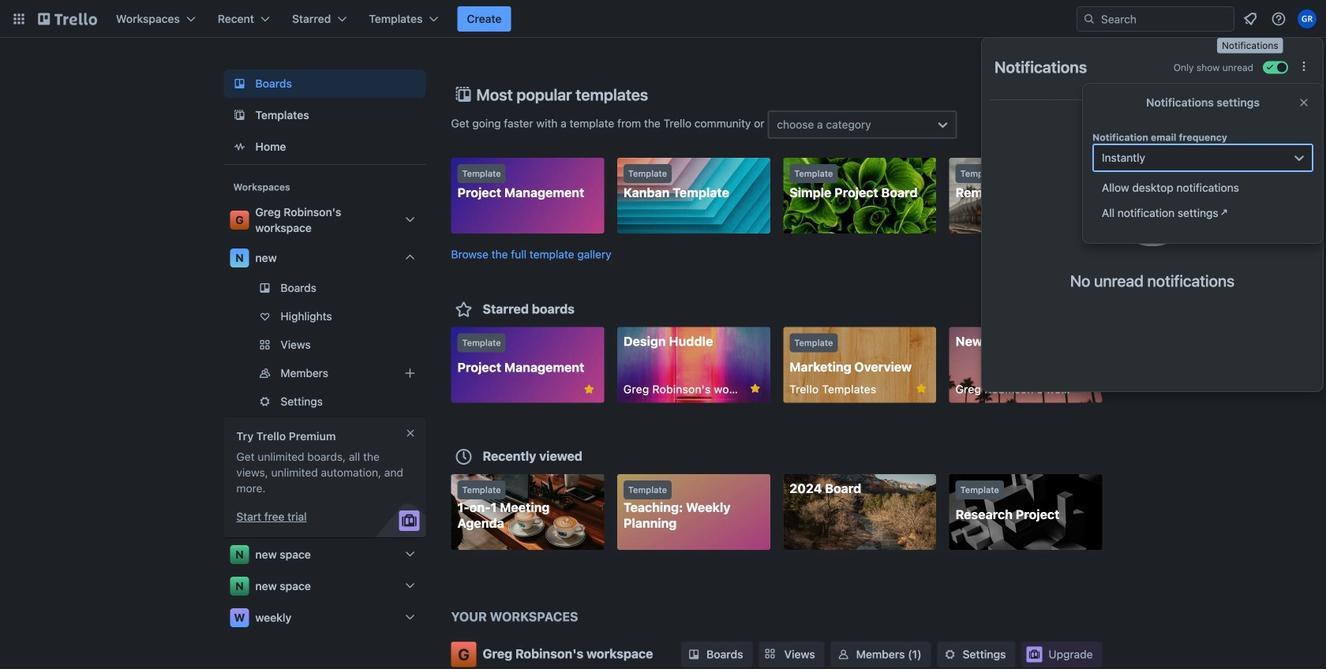 Task type: locate. For each thing, give the bounding box(es) containing it.
1 horizontal spatial click to unstar this board. it will be removed from your starred list. image
[[748, 382, 762, 396]]

tooltip
[[1217, 38, 1283, 53]]

Search field
[[1077, 6, 1235, 32]]

click to unstar this board. it will be removed from your starred list. image
[[748, 382, 762, 396], [582, 382, 596, 397]]

taco image
[[1110, 141, 1195, 246]]

sm image
[[836, 647, 852, 663], [942, 647, 958, 663]]

1 sm image from the left
[[836, 647, 852, 663]]

1 horizontal spatial sm image
[[942, 647, 958, 663]]

sm image
[[686, 647, 702, 663]]

click to unstar this board. it will be removed from your starred list. image
[[914, 382, 928, 396]]

0 horizontal spatial sm image
[[836, 647, 852, 663]]

template board image
[[230, 106, 249, 125]]

board image
[[230, 74, 249, 93]]

home image
[[230, 137, 249, 156]]



Task type: describe. For each thing, give the bounding box(es) containing it.
back to home image
[[38, 6, 97, 32]]

2 sm image from the left
[[942, 647, 958, 663]]

greg robinson (gregrobinson96) image
[[1298, 9, 1317, 28]]

0 notifications image
[[1241, 9, 1260, 28]]

close popover image
[[1298, 96, 1310, 109]]

0 horizontal spatial click to unstar this board. it will be removed from your starred list. image
[[582, 382, 596, 397]]

primary element
[[0, 0, 1326, 38]]

add image
[[401, 364, 420, 383]]

search image
[[1083, 13, 1096, 25]]

open information menu image
[[1271, 11, 1287, 27]]



Task type: vqa. For each thing, say whether or not it's contained in the screenshot.
OPEN INFORMATION MENU Icon
yes



